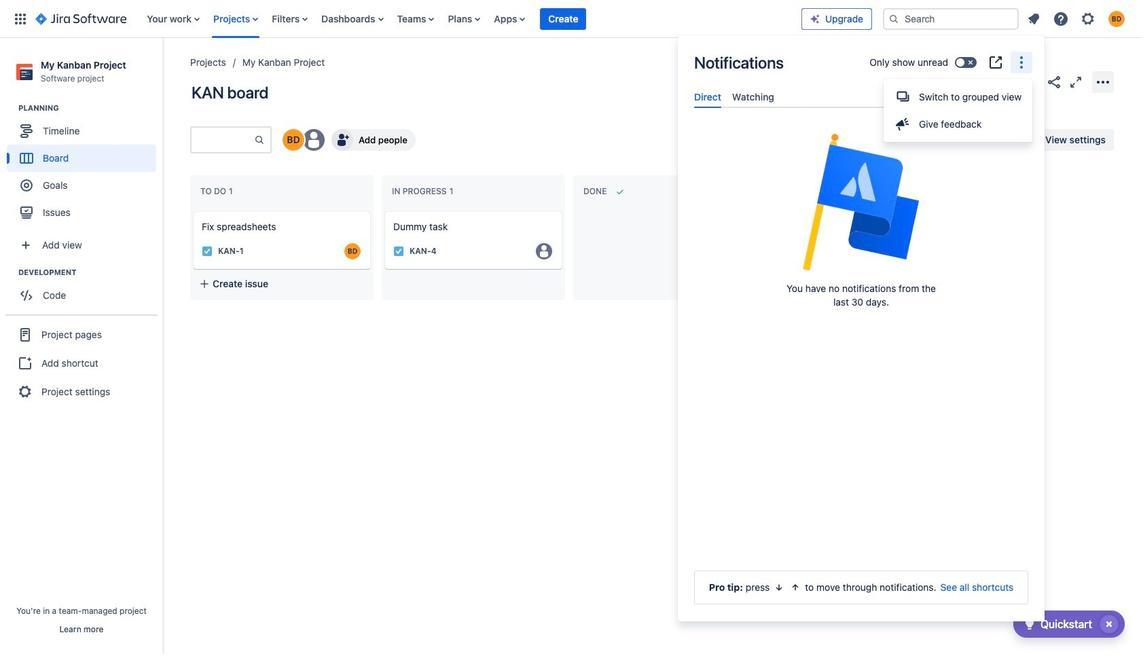 Task type: describe. For each thing, give the bounding box(es) containing it.
enter full screen image
[[1068, 74, 1084, 90]]

open notifications in a new tab image
[[988, 54, 1004, 71]]

your profile and settings image
[[1109, 11, 1125, 27]]

notifications image
[[1026, 11, 1042, 27]]

create issue image for in progress element
[[376, 202, 392, 219]]

1 horizontal spatial list
[[1022, 6, 1133, 31]]

in progress element
[[392, 186, 456, 196]]

arrow up image
[[790, 582, 801, 593]]

add people image
[[334, 132, 351, 148]]

import image
[[863, 132, 879, 148]]

task image for to do element create issue icon
[[202, 246, 213, 257]]

planning image
[[2, 100, 18, 116]]

search image
[[889, 13, 899, 24]]

more image
[[1014, 54, 1030, 71]]

Search this board text field
[[192, 128, 254, 152]]

to do element
[[200, 186, 236, 196]]

dismiss quickstart image
[[1098, 613, 1120, 635]]



Task type: vqa. For each thing, say whether or not it's contained in the screenshot.
top Task icon
no



Task type: locate. For each thing, give the bounding box(es) containing it.
more actions image
[[1095, 74, 1111, 90]]

heading for development icon
[[18, 267, 162, 278]]

heading
[[18, 103, 162, 114], [18, 267, 162, 278]]

list
[[140, 0, 802, 38], [1022, 6, 1133, 31]]

primary element
[[8, 0, 802, 38]]

tab list
[[689, 86, 1034, 108]]

help image
[[1053, 11, 1069, 27]]

goal image
[[20, 179, 33, 192]]

2 heading from the top
[[18, 267, 162, 278]]

star kan board image
[[1024, 74, 1041, 90]]

0 horizontal spatial task image
[[202, 246, 213, 257]]

None search field
[[883, 8, 1019, 30]]

appswitcher icon image
[[12, 11, 29, 27]]

create issue image
[[184, 202, 200, 219], [376, 202, 392, 219]]

group
[[884, 79, 1033, 142], [7, 103, 162, 230], [7, 267, 162, 313], [5, 315, 158, 411]]

1 horizontal spatial create issue image
[[376, 202, 392, 219]]

Search field
[[883, 8, 1019, 30]]

task image down in progress element
[[393, 246, 404, 257]]

create issue image down to do element
[[184, 202, 200, 219]]

1 vertical spatial heading
[[18, 267, 162, 278]]

development image
[[2, 264, 18, 281]]

0 horizontal spatial create issue image
[[184, 202, 200, 219]]

1 create issue image from the left
[[184, 202, 200, 219]]

0 horizontal spatial list
[[140, 0, 802, 38]]

1 task image from the left
[[202, 246, 213, 257]]

task image for in progress element create issue icon
[[393, 246, 404, 257]]

create issue image down in progress element
[[376, 202, 392, 219]]

tab panel
[[689, 108, 1034, 120]]

2 task image from the left
[[393, 246, 404, 257]]

check image
[[1022, 616, 1038, 632]]

settings image
[[1080, 11, 1096, 27]]

create issue image for to do element
[[184, 202, 200, 219]]

1 horizontal spatial task image
[[393, 246, 404, 257]]

task image
[[202, 246, 213, 257], [393, 246, 404, 257]]

2 create issue image from the left
[[376, 202, 392, 219]]

sidebar element
[[0, 38, 163, 654]]

list item
[[540, 0, 587, 38]]

arrow down image
[[774, 582, 785, 593]]

dialog
[[678, 35, 1045, 622]]

banner
[[0, 0, 1141, 38]]

task image down to do element
[[202, 246, 213, 257]]

jira software image
[[35, 11, 127, 27], [35, 11, 127, 27]]

1 heading from the top
[[18, 103, 162, 114]]

heading for planning icon
[[18, 103, 162, 114]]

sidebar navigation image
[[148, 54, 178, 82]]

0 vertical spatial heading
[[18, 103, 162, 114]]



